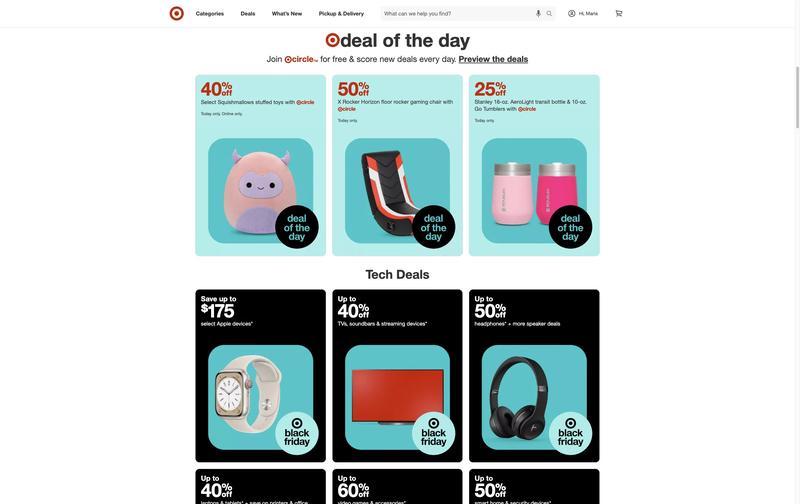 Task type: locate. For each thing, give the bounding box(es) containing it.
pickup
[[319, 10, 337, 17]]

the up every
[[405, 29, 434, 51]]

$175
[[201, 299, 235, 322]]

with right the toys
[[285, 99, 295, 105]]

1 horizontal spatial oz.
[[580, 98, 587, 105]]

delivery
[[343, 10, 364, 17]]

today only. down go on the right
[[475, 118, 495, 123]]

headphones*
[[475, 320, 507, 327]]

¬ deal of the day join ◎ circle tm for free & score new deals every day. preview the deals
[[267, 29, 529, 64]]

today down go on the right
[[475, 118, 486, 123]]

gaming
[[411, 98, 428, 105]]

1 horizontal spatial deals
[[397, 267, 430, 282]]

beauty
[[269, 12, 284, 18]]

tm
[[314, 59, 318, 63]]

0 vertical spatial 50
[[338, 77, 369, 100]]

tumblers
[[484, 105, 506, 112]]

today down x
[[338, 118, 349, 123]]

entertainment link
[[398, 0, 467, 18]]

3 target black friday image from the left
[[196, 332, 326, 463]]

deals
[[241, 10, 255, 17], [397, 267, 430, 282]]

arts, crafts & sewing link
[[535, 0, 604, 18]]

deals link
[[235, 6, 264, 21]]

circle right the toys
[[301, 99, 314, 105]]

2 devices* from the left
[[407, 320, 427, 327]]

categories link
[[190, 6, 232, 21]]

more
[[513, 320, 526, 327]]

deals right tech
[[397, 267, 430, 282]]

0 horizontal spatial today only.
[[338, 118, 358, 123]]

2 vertical spatial 40
[[201, 479, 233, 502]]

save
[[201, 294, 217, 303]]

0 horizontal spatial devices*
[[233, 320, 253, 327]]

target deal of the day image
[[333, 126, 463, 256], [470, 126, 600, 256], [196, 126, 326, 256]]

circle left 'for'
[[292, 54, 314, 64]]

up
[[219, 294, 228, 303]]

select squishmallows stuffed toys with
[[201, 99, 297, 105]]

1 vertical spatial the
[[493, 54, 505, 64]]

50 x rocker horizon floor rocker gaming chair with circle
[[338, 77, 453, 112]]

2 today only. from the left
[[475, 118, 495, 123]]

0 horizontal spatial target deal of the day image
[[196, 126, 326, 256]]

tech deals
[[366, 267, 430, 282]]

target black friday image for 50
[[470, 332, 600, 463]]

10-
[[572, 98, 580, 105]]

only.
[[213, 111, 221, 116], [235, 111, 243, 116], [350, 118, 358, 123], [487, 118, 495, 123]]

arts,
[[547, 12, 557, 18]]

only. down tumblers
[[487, 118, 495, 123]]

&
[[338, 10, 342, 17], [286, 12, 289, 18], [359, 12, 362, 18], [573, 12, 575, 18], [349, 54, 355, 64], [567, 98, 571, 105], [377, 320, 380, 327]]

1 horizontal spatial with
[[443, 98, 453, 105]]

new
[[380, 54, 395, 64]]

0 vertical spatial the
[[405, 29, 434, 51]]

today
[[201, 111, 212, 116], [338, 118, 349, 123], [475, 118, 486, 123]]

maria
[[586, 10, 598, 16]]

50
[[338, 77, 369, 100], [475, 299, 506, 322], [475, 479, 506, 502]]

2 horizontal spatial with
[[507, 105, 517, 112]]

1 vertical spatial 40
[[338, 299, 369, 322]]

beauty & personal care link
[[260, 0, 329, 18]]

target black friday image for 40
[[333, 332, 463, 463]]

1 horizontal spatial the
[[493, 54, 505, 64]]

pickup & delivery
[[319, 10, 364, 17]]

0 horizontal spatial target black friday image
[[196, 332, 326, 463]]

entertainment
[[417, 12, 447, 18]]

kitchen link
[[191, 0, 260, 18]]

up to
[[338, 294, 356, 303], [475, 294, 493, 303], [201, 474, 219, 483], [338, 474, 356, 483], [475, 474, 493, 483]]

1 horizontal spatial target deal of the day image
[[333, 126, 463, 256]]

1 horizontal spatial devices*
[[407, 320, 427, 327]]

select
[[201, 320, 216, 327]]

1 horizontal spatial target black friday image
[[333, 332, 463, 463]]

2 horizontal spatial target black friday image
[[470, 332, 600, 463]]

target black friday image
[[333, 332, 463, 463], [470, 332, 600, 463], [196, 332, 326, 463]]

oz. up tumblers
[[502, 98, 509, 105]]

what's new link
[[267, 6, 311, 21]]

sports
[[344, 12, 358, 18]]

only. for 50
[[350, 118, 358, 123]]

2 vertical spatial 50
[[475, 479, 506, 502]]

0 horizontal spatial oz.
[[502, 98, 509, 105]]

1 today only. from the left
[[338, 118, 358, 123]]

the right the preview
[[493, 54, 505, 64]]

with inside 50 x rocker horizon floor rocker gaming chair with circle
[[443, 98, 453, 105]]

0 horizontal spatial with
[[285, 99, 295, 105]]

circle down aerolight
[[523, 105, 536, 112]]

only. for 40
[[213, 111, 221, 116]]

today only.
[[338, 118, 358, 123], [475, 118, 495, 123]]

with down aerolight
[[507, 105, 517, 112]]

+
[[508, 320, 512, 327]]

today for 40
[[201, 111, 212, 116]]

for
[[321, 54, 330, 64]]

today for 50
[[338, 118, 349, 123]]

2 target black friday image from the left
[[470, 332, 600, 463]]

oz.
[[502, 98, 509, 105], [580, 98, 587, 105]]

today down the select
[[201, 111, 212, 116]]

2 target deal of the day image from the left
[[470, 126, 600, 256]]

1 target black friday image from the left
[[333, 332, 463, 463]]

personal
[[290, 12, 308, 18]]

devices* right "apple"
[[233, 320, 253, 327]]

to
[[230, 294, 237, 303], [350, 294, 356, 303], [487, 294, 493, 303], [213, 474, 219, 483], [350, 474, 356, 483], [487, 474, 493, 483]]

0 horizontal spatial today
[[201, 111, 212, 116]]

only. down "rocker"
[[350, 118, 358, 123]]

only. left online
[[213, 111, 221, 116]]

devices* right streaming
[[407, 320, 427, 327]]

circle down "rocker"
[[343, 105, 356, 112]]

16-
[[494, 98, 502, 105]]

with
[[443, 98, 453, 105], [285, 99, 295, 105], [507, 105, 517, 112]]

1 horizontal spatial today
[[338, 118, 349, 123]]

transit
[[536, 98, 550, 105]]

up
[[338, 294, 348, 303], [475, 294, 485, 303], [201, 474, 211, 483], [338, 474, 348, 483], [475, 474, 485, 483]]

circle inside ¬ deal of the day join ◎ circle tm for free & score new deals every day. preview the deals
[[292, 54, 314, 64]]

new
[[291, 10, 302, 17]]

pickup & delivery link
[[313, 6, 373, 21]]

40
[[201, 77, 233, 100], [338, 299, 369, 322], [201, 479, 233, 502]]

save up to
[[201, 294, 237, 303]]

circle
[[292, 54, 314, 64], [301, 99, 314, 105], [343, 105, 356, 112], [523, 105, 536, 112]]

0 vertical spatial deals
[[241, 10, 255, 17]]

outdoors
[[363, 12, 383, 18]]

sports & outdoors
[[344, 12, 383, 18]]

headphones* + more speaker deals
[[475, 320, 561, 327]]

day
[[439, 29, 470, 51]]

1 target deal of the day image from the left
[[333, 126, 463, 256]]

what's new
[[272, 10, 302, 17]]

0 horizontal spatial deals
[[241, 10, 255, 17]]

the
[[405, 29, 434, 51], [493, 54, 505, 64]]

deals right kitchen
[[241, 10, 255, 17]]

2 horizontal spatial today
[[475, 118, 486, 123]]

1 horizontal spatial today only.
[[475, 118, 495, 123]]

arts, crafts & sewing
[[547, 12, 592, 18]]

with right chair
[[443, 98, 453, 105]]

today only. down "rocker"
[[338, 118, 358, 123]]

oz. right bottle
[[580, 98, 587, 105]]

2 horizontal spatial target deal of the day image
[[470, 126, 600, 256]]

3 target deal of the day image from the left
[[196, 126, 326, 256]]



Task type: describe. For each thing, give the bounding box(es) containing it.
deal
[[340, 29, 378, 51]]

hi,
[[580, 10, 585, 16]]

hi, maria
[[580, 10, 598, 16]]

1 oz. from the left
[[502, 98, 509, 105]]

sewing
[[577, 12, 592, 18]]

x
[[338, 98, 341, 105]]

of
[[383, 29, 400, 51]]

circle inside 50 x rocker horizon floor rocker gaming chair with circle
[[343, 105, 356, 112]]

0 horizontal spatial deals
[[397, 54, 417, 64]]

online
[[222, 111, 234, 116]]

care
[[310, 12, 320, 18]]

only. right online
[[235, 111, 243, 116]]

rocker
[[394, 98, 409, 105]]

rocker
[[343, 98, 360, 105]]

What can we help you find? suggestions appear below search field
[[381, 6, 548, 21]]

aerolight
[[511, 98, 534, 105]]

soundbars
[[350, 320, 375, 327]]

stanley 16-oz. aerolight transit bottle & 10-oz. go tumblers with
[[475, 98, 587, 112]]

1 vertical spatial 50
[[475, 299, 506, 322]]

select
[[201, 99, 216, 105]]

target deal of the day image for 25
[[470, 126, 600, 256]]

apple
[[217, 320, 231, 327]]

categories
[[196, 10, 224, 17]]

stanley
[[475, 98, 493, 105]]

tvs,
[[338, 320, 348, 327]]

go
[[475, 105, 482, 112]]

chair
[[430, 98, 442, 105]]

50 inside 50 x rocker horizon floor rocker gaming chair with circle
[[338, 77, 369, 100]]

streaming
[[382, 320, 406, 327]]

free
[[333, 54, 347, 64]]

floor
[[382, 98, 392, 105]]

target deal of the day image for 50
[[333, 126, 463, 256]]

select apple devices*
[[201, 320, 253, 327]]

1 vertical spatial deals
[[397, 267, 430, 282]]

1 devices* from the left
[[233, 320, 253, 327]]

today only. for 50
[[338, 118, 358, 123]]

today for 25
[[475, 118, 486, 123]]

2 oz. from the left
[[580, 98, 587, 105]]

day.
[[442, 54, 457, 64]]

tvs, soundbars & streaming devices*
[[338, 320, 427, 327]]

join
[[267, 54, 282, 64]]

today only. for 25
[[475, 118, 495, 123]]

today only. online only.
[[201, 111, 243, 116]]

0 horizontal spatial the
[[405, 29, 434, 51]]

◎
[[285, 55, 292, 64]]

beauty & personal care
[[269, 12, 320, 18]]

1 horizontal spatial deals
[[507, 54, 529, 64]]

search
[[543, 11, 560, 17]]

what's
[[272, 10, 289, 17]]

tech
[[366, 267, 393, 282]]

speaker
[[527, 320, 546, 327]]

& inside stanley 16-oz. aerolight transit bottle & 10-oz. go tumblers with
[[567, 98, 571, 105]]

bottle
[[552, 98, 566, 105]]

25
[[475, 77, 506, 100]]

target black friday image for $175
[[196, 332, 326, 463]]

with inside stanley 16-oz. aerolight transit bottle & 10-oz. go tumblers with
[[507, 105, 517, 112]]

squishmallows
[[218, 99, 254, 105]]

search button
[[543, 6, 560, 22]]

2 horizontal spatial deals
[[548, 320, 561, 327]]

¬
[[325, 29, 340, 51]]

sports & outdoors link
[[329, 0, 398, 18]]

target deal of the day image for 40
[[196, 126, 326, 256]]

stuffed
[[256, 99, 272, 105]]

horizon
[[361, 98, 380, 105]]

& inside ¬ deal of the day join ◎ circle tm for free & score new deals every day. preview the deals
[[349, 54, 355, 64]]

toys
[[274, 99, 284, 105]]

score
[[357, 54, 377, 64]]

crafts
[[558, 12, 571, 18]]

kitchen
[[218, 12, 234, 18]]

0 vertical spatial 40
[[201, 77, 233, 100]]

every
[[420, 54, 440, 64]]

only. for 25
[[487, 118, 495, 123]]

preview
[[459, 54, 490, 64]]

60
[[338, 479, 369, 502]]



Task type: vqa. For each thing, say whether or not it's contained in the screenshot.


